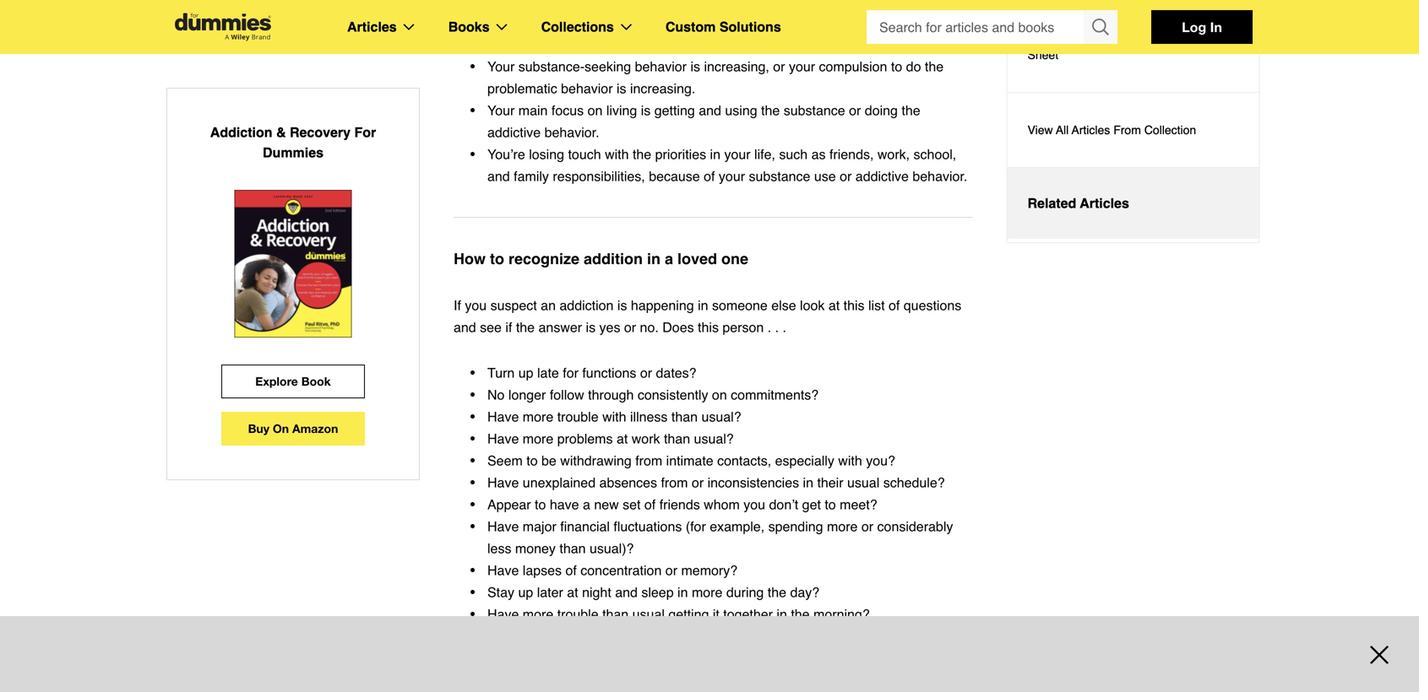 Task type: locate. For each thing, give the bounding box(es) containing it.
of right because at the left
[[704, 169, 715, 184]]

your down problematic
[[487, 103, 515, 118]]

logo image
[[166, 13, 280, 41]]

or left no.
[[624, 320, 636, 335]]

0 horizontal spatial usual
[[632, 607, 665, 623]]

and down if
[[454, 320, 476, 335]]

1 up from the top
[[518, 365, 533, 381]]

increasing,
[[704, 59, 769, 74]]

up up longer
[[518, 365, 533, 381]]

with up their
[[838, 453, 862, 469]]

questions
[[904, 298, 961, 313]]

for right recovery
[[354, 125, 376, 140]]

0 horizontal spatial for
[[354, 125, 376, 140]]

1 vertical spatial addictive
[[855, 169, 909, 184]]

articles
[[347, 19, 397, 35], [1072, 123, 1110, 137], [1080, 196, 1129, 211]]

0 horizontal spatial .
[[768, 320, 771, 335]]

0 vertical spatial substance
[[784, 103, 845, 118]]

view
[[1028, 123, 1053, 137]]

0 vertical spatial trouble
[[557, 409, 599, 425]]

in right priorities
[[710, 147, 720, 162]]

1 vertical spatial behavior.
[[913, 169, 967, 184]]

log
[[1182, 19, 1206, 35]]

and left using
[[699, 103, 721, 118]]

turn up late for functions or dates? no longer follow through consistently on commitments? have more trouble with illness than usual? have more problems at work than usual? seem to be withdrawing from intimate contacts, especially with you? have unexplained absences from or inconsistencies in their usual schedule? appear to have a new set of friends whom you don't get to meet? have major financial fluctuations (for example, spending more or considerably less money than usual)? have lapses of concentration or memory? stay up later at night and sleep in more during the day? have more trouble than usual getting it together in the morning?
[[487, 365, 953, 623]]

1 vertical spatial your
[[487, 103, 515, 118]]

the right if
[[516, 320, 535, 335]]

open article categories image
[[403, 24, 414, 30]]

main
[[518, 103, 548, 118]]

one
[[721, 250, 748, 268]]

on left living
[[588, 103, 603, 118]]

you down "inconsistencies"
[[744, 497, 765, 513]]

and inside turn up late for functions or dates? no longer follow through consistently on commitments? have more trouble with illness than usual? have more problems at work than usual? seem to be withdrawing from intimate contacts, especially with you? have unexplained absences from or inconsistencies in their usual schedule? appear to have a new set of friends whom you don't get to meet? have major financial fluctuations (for example, spending more or considerably less money than usual)? have lapses of concentration or memory? stay up later at night and sleep in more during the day? have more trouble than usual getting it together in the morning?
[[615, 585, 638, 601]]

log in
[[1182, 19, 1222, 35]]

considerably
[[877, 519, 953, 535]]

contacts,
[[717, 453, 771, 469]]

for inside eating disorders for dummies cheat sheet
[[1118, 28, 1136, 41]]

0 vertical spatial getting
[[654, 103, 695, 118]]

have down seem
[[487, 475, 519, 491]]

have up the stay
[[487, 563, 519, 579]]

this right "does"
[[698, 320, 719, 335]]

or left doing at the top right
[[849, 103, 861, 118]]

0 vertical spatial from
[[635, 453, 662, 469]]

0 vertical spatial for
[[1118, 28, 1136, 41]]

1 . from the left
[[768, 320, 771, 335]]

sheet
[[1028, 48, 1058, 62]]

getting down increasing.
[[654, 103, 695, 118]]

addiction & recovery for dummies
[[210, 125, 376, 160]]

in left their
[[803, 475, 813, 491]]

usual? up intimate
[[694, 431, 734, 447]]

from up friends
[[661, 475, 688, 491]]

5 have from the top
[[487, 563, 519, 579]]

else
[[771, 298, 796, 313]]

of right list
[[889, 298, 900, 313]]

than
[[671, 409, 698, 425], [664, 431, 690, 447], [559, 541, 586, 557], [602, 607, 629, 623]]

than down consistently on the bottom
[[671, 409, 698, 425]]

to left be at the left bottom of page
[[526, 453, 538, 469]]

from down work
[[635, 453, 662, 469]]

getting left it
[[668, 607, 709, 623]]

appear
[[487, 497, 531, 513]]

up left later
[[518, 585, 533, 601]]

1 horizontal spatial for
[[1118, 28, 1136, 41]]

of inside the "if you suspect an addiction is happening in someone else look at this list of questions and see if the answer is yes or no. does this person . . ."
[[889, 298, 900, 313]]

your up problematic
[[487, 59, 515, 74]]

on right consistently on the bottom
[[712, 387, 727, 403]]

1 horizontal spatial .
[[775, 320, 779, 335]]

0 vertical spatial a
[[665, 250, 673, 268]]

&
[[276, 125, 286, 140]]

you inside turn up late for functions or dates? no longer follow through consistently on commitments? have more trouble with illness than usual? have more problems at work than usual? seem to be withdrawing from intimate contacts, especially with you? have unexplained absences from or inconsistencies in their usual schedule? appear to have a new set of friends whom you don't get to meet? have major financial fluctuations (for example, spending more or considerably less money than usual)? have lapses of concentration or memory? stay up later at night and sleep in more during the day? have more trouble than usual getting it together in the morning?
[[744, 497, 765, 513]]

increasing.
[[630, 81, 695, 96]]

0 vertical spatial articles
[[347, 19, 397, 35]]

you right if
[[465, 298, 487, 313]]

a left new
[[583, 497, 590, 513]]

dummies inside addiction & recovery for dummies
[[263, 145, 324, 160]]

0 vertical spatial up
[[518, 365, 533, 381]]

2 vertical spatial at
[[567, 585, 578, 601]]

behavior. down focus
[[544, 125, 599, 140]]

suspect
[[490, 298, 537, 313]]

as
[[811, 147, 826, 162]]

1 horizontal spatial usual
[[847, 475, 879, 491]]

the right using
[[761, 103, 780, 118]]

the inside the "if you suspect an addiction is happening in someone else look at this list of questions and see if the answer is yes or no. does this person . . ."
[[516, 320, 535, 335]]

0 horizontal spatial a
[[583, 497, 590, 513]]

1 vertical spatial a
[[583, 497, 590, 513]]

with down through
[[602, 409, 626, 425]]

0 horizontal spatial at
[[567, 585, 578, 601]]

a left loved
[[665, 250, 673, 268]]

your right because at the left
[[719, 169, 745, 184]]

0 horizontal spatial on
[[588, 103, 603, 118]]

1 vertical spatial this
[[698, 320, 719, 335]]

0 vertical spatial usual?
[[701, 409, 741, 425]]

1 vertical spatial your
[[724, 147, 751, 162]]

substance
[[784, 103, 845, 118], [749, 169, 810, 184]]

living
[[606, 103, 637, 118]]

0 vertical spatial your
[[487, 59, 515, 74]]

behavior up focus
[[561, 81, 613, 96]]

1 horizontal spatial on
[[712, 387, 727, 403]]

than up intimate
[[664, 431, 690, 447]]

night
[[582, 585, 611, 601]]

1 vertical spatial up
[[518, 585, 533, 601]]

2 up from the top
[[518, 585, 533, 601]]

all
[[1056, 123, 1069, 137]]

1 vertical spatial at
[[617, 431, 628, 447]]

consistently
[[638, 387, 708, 403]]

or down intimate
[[692, 475, 704, 491]]

than down the financial
[[559, 541, 586, 557]]

0 vertical spatial you
[[465, 298, 487, 313]]

at left work
[[617, 431, 628, 447]]

usual)?
[[590, 541, 634, 557]]

1 vertical spatial for
[[354, 125, 376, 140]]

don't
[[769, 497, 798, 513]]

0 horizontal spatial behavior
[[561, 81, 613, 96]]

related articles button
[[1007, 168, 1259, 239]]

is up increasing.
[[690, 59, 700, 74]]

how
[[454, 250, 486, 268]]

0 vertical spatial with
[[605, 147, 629, 162]]

1 vertical spatial trouble
[[557, 607, 599, 623]]

1 horizontal spatial addictive
[[855, 169, 909, 184]]

trouble down night
[[557, 607, 599, 623]]

2 vertical spatial articles
[[1080, 196, 1129, 211]]

have up seem
[[487, 431, 519, 447]]

usual up the meet?
[[847, 475, 879, 491]]

or right use
[[840, 169, 852, 184]]

2 vertical spatial your
[[719, 169, 745, 184]]

of
[[704, 169, 715, 184], [889, 298, 900, 313], [644, 497, 656, 513], [565, 563, 577, 579]]

and down concentration
[[615, 585, 638, 601]]

addictive up you're
[[487, 125, 541, 140]]

1 horizontal spatial you
[[744, 497, 765, 513]]

have up the less
[[487, 519, 519, 535]]

more
[[523, 409, 553, 425], [523, 431, 553, 447], [827, 519, 858, 535], [692, 585, 723, 601], [523, 607, 553, 623]]

0 horizontal spatial addictive
[[487, 125, 541, 140]]

the right doing at the top right
[[902, 103, 920, 118]]

1 your from the top
[[487, 59, 515, 74]]

touch
[[568, 147, 601, 162]]

1 trouble from the top
[[557, 409, 599, 425]]

articles right all at the top of page
[[1072, 123, 1110, 137]]

to
[[891, 59, 902, 74], [490, 250, 504, 268], [526, 453, 538, 469], [535, 497, 546, 513], [825, 497, 836, 513]]

have
[[550, 497, 579, 513]]

0 vertical spatial at
[[828, 298, 840, 313]]

cookie consent banner dialog
[[0, 632, 1419, 693]]

in inside the "if you suspect an addiction is happening in someone else look at this list of questions and see if the answer is yes or no. does this person . . ."
[[698, 298, 708, 313]]

intimate
[[666, 453, 713, 469]]

1 vertical spatial dummies
[[263, 145, 324, 160]]

0 horizontal spatial this
[[698, 320, 719, 335]]

0 horizontal spatial you
[[465, 298, 487, 313]]

.
[[768, 320, 771, 335], [775, 320, 779, 335], [783, 320, 786, 335]]

usual?
[[701, 409, 741, 425], [694, 431, 734, 447]]

1 vertical spatial you
[[744, 497, 765, 513]]

1 horizontal spatial behavior.
[[913, 169, 967, 184]]

substance down such
[[749, 169, 810, 184]]

2 horizontal spatial at
[[828, 298, 840, 313]]

late
[[537, 365, 559, 381]]

0 horizontal spatial dummies
[[263, 145, 324, 160]]

articles left open article categories image
[[347, 19, 397, 35]]

2 horizontal spatial .
[[783, 320, 786, 335]]

to left do
[[891, 59, 902, 74]]

have down no
[[487, 409, 519, 425]]

group
[[867, 10, 1117, 44]]

2 your from the top
[[487, 103, 515, 118]]

seem
[[487, 453, 523, 469]]

0 vertical spatial on
[[588, 103, 603, 118]]

with up responsibilities,
[[605, 147, 629, 162]]

your left life,
[[724, 147, 751, 162]]

at right later
[[567, 585, 578, 601]]

1 horizontal spatial dummies
[[1139, 28, 1189, 41]]

doing
[[865, 103, 898, 118]]

concentration
[[581, 563, 662, 579]]

buy
[[248, 422, 269, 436]]

this left list
[[843, 298, 865, 313]]

list
[[868, 298, 885, 313]]

of right set
[[644, 497, 656, 513]]

or
[[773, 59, 785, 74], [849, 103, 861, 118], [840, 169, 852, 184], [624, 320, 636, 335], [640, 365, 652, 381], [692, 475, 704, 491], [861, 519, 873, 535], [665, 563, 677, 579]]

is up living
[[617, 81, 626, 96]]

in left someone
[[698, 298, 708, 313]]

3 . from the left
[[783, 320, 786, 335]]

1 horizontal spatial behavior
[[635, 59, 687, 74]]

buy on amazon
[[248, 422, 338, 436]]

stay
[[487, 585, 514, 601]]

lapses
[[523, 563, 562, 579]]

0 vertical spatial this
[[843, 298, 865, 313]]

Search for articles and books text field
[[867, 10, 1085, 44]]

school,
[[914, 147, 956, 162]]

dummies inside eating disorders for dummies cheat sheet
[[1139, 28, 1189, 41]]

eating disorders for dummies cheat sheet
[[1028, 28, 1224, 62]]

(for
[[686, 519, 706, 535]]

1 vertical spatial getting
[[668, 607, 709, 623]]

getting inside your substance-seeking behavior is increasing, or your compulsion to do the problematic behavior is increasing. your main focus on living is getting and using the substance or doing the addictive behavior. you're losing touch with the priorities in your life, such as friends, work, school, and family responsibilities, because of your substance use or addictive behavior.
[[654, 103, 695, 118]]

more down later
[[523, 607, 553, 623]]

addiction
[[210, 125, 272, 140]]

behavior. down school,
[[913, 169, 967, 184]]

for
[[1118, 28, 1136, 41], [354, 125, 376, 140]]

0 vertical spatial dummies
[[1139, 28, 1189, 41]]

person
[[722, 320, 764, 335]]

substance up as
[[784, 103, 845, 118]]

from
[[635, 453, 662, 469], [661, 475, 688, 491]]

this
[[843, 298, 865, 313], [698, 320, 719, 335]]

for right disorders
[[1118, 28, 1136, 41]]

cheat
[[1192, 28, 1224, 41]]

have down the stay
[[487, 607, 519, 623]]

6 have from the top
[[487, 607, 519, 623]]

log in link
[[1151, 10, 1253, 44]]

or right increasing,
[[773, 59, 785, 74]]

articles inside button
[[1080, 196, 1129, 211]]

and
[[699, 103, 721, 118], [487, 169, 510, 184], [454, 320, 476, 335], [615, 585, 638, 601]]

more down the meet?
[[827, 519, 858, 535]]

dummies
[[1139, 28, 1189, 41], [263, 145, 324, 160]]

usual? up contacts,
[[701, 409, 741, 425]]

articles right the related
[[1080, 196, 1129, 211]]

on inside your substance-seeking behavior is increasing, or your compulsion to do the problematic behavior is increasing. your main focus on living is getting and using the substance or doing the addictive behavior. you're losing touch with the priorities in your life, such as friends, work, school, and family responsibilities, because of your substance use or addictive behavior.
[[588, 103, 603, 118]]

withdrawing
[[560, 453, 632, 469]]

a
[[665, 250, 673, 268], [583, 497, 590, 513]]

at
[[828, 298, 840, 313], [617, 431, 628, 447], [567, 585, 578, 601]]

if
[[505, 320, 512, 335]]

1 horizontal spatial this
[[843, 298, 865, 313]]

addictive down work,
[[855, 169, 909, 184]]

1 vertical spatial behavior
[[561, 81, 613, 96]]

behavior up increasing.
[[635, 59, 687, 74]]

0 horizontal spatial behavior.
[[544, 125, 599, 140]]

1 vertical spatial on
[[712, 387, 727, 403]]

sleep
[[641, 585, 674, 601]]

or up sleep
[[665, 563, 677, 579]]

at right look
[[828, 298, 840, 313]]

custom
[[665, 19, 716, 35]]

in
[[1210, 19, 1222, 35]]

morning?
[[813, 607, 870, 623]]

on
[[588, 103, 603, 118], [712, 387, 727, 403]]

usual down sleep
[[632, 607, 665, 623]]

the down day?
[[791, 607, 810, 623]]

you're
[[487, 147, 525, 162]]

0 vertical spatial behavior.
[[544, 125, 599, 140]]

or left dates?
[[640, 365, 652, 381]]

recognize
[[508, 250, 579, 268]]

your left compulsion
[[789, 59, 815, 74]]

trouble up problems
[[557, 409, 599, 425]]



Task type: describe. For each thing, give the bounding box(es) containing it.
using
[[725, 103, 757, 118]]

the right do
[[925, 59, 944, 74]]

set
[[623, 497, 641, 513]]

related articles tab list
[[1006, 0, 1260, 243]]

1 vertical spatial usual?
[[694, 431, 734, 447]]

in right together
[[777, 607, 787, 623]]

more up be at the left bottom of page
[[523, 431, 553, 447]]

related articles tab
[[1007, 168, 1259, 239]]

answer
[[538, 320, 582, 335]]

happening
[[631, 298, 694, 313]]

to up major in the bottom left of the page
[[535, 497, 546, 513]]

0 vertical spatial addictive
[[487, 125, 541, 140]]

because
[[649, 169, 700, 184]]

book image image
[[234, 190, 352, 338]]

someone
[[712, 298, 768, 313]]

work
[[632, 431, 660, 447]]

1 horizontal spatial a
[[665, 250, 673, 268]]

2 vertical spatial with
[[838, 453, 862, 469]]

more down longer
[[523, 409, 553, 425]]

open collections list image
[[621, 24, 632, 30]]

if
[[454, 298, 461, 313]]

family
[[514, 169, 549, 184]]

turn
[[487, 365, 515, 381]]

0 vertical spatial usual
[[847, 475, 879, 491]]

in right addition
[[647, 250, 661, 268]]

3 have from the top
[[487, 475, 519, 491]]

collection
[[1144, 123, 1196, 137]]

money
[[515, 541, 556, 557]]

friends,
[[829, 147, 874, 162]]

at inside the "if you suspect an addiction is happening in someone else look at this list of questions and see if the answer is yes or no. does this person . . ."
[[828, 298, 840, 313]]

their
[[817, 475, 843, 491]]

1 horizontal spatial at
[[617, 431, 628, 447]]

4 have from the top
[[487, 519, 519, 535]]

2 have from the top
[[487, 431, 519, 447]]

does
[[662, 320, 694, 335]]

absences
[[599, 475, 657, 491]]

no.
[[640, 320, 659, 335]]

spending
[[768, 519, 823, 535]]

1 vertical spatial substance
[[749, 169, 810, 184]]

together
[[723, 607, 773, 623]]

of right lapses
[[565, 563, 577, 579]]

if you suspect an addiction is happening in someone else look at this list of questions and see if the answer is yes or no. does this person . . .
[[454, 298, 961, 335]]

get
[[802, 497, 821, 513]]

no
[[487, 387, 505, 403]]

a inside turn up late for functions or dates? no longer follow through consistently on commitments? have more trouble with illness than usual? have more problems at work than usual? seem to be withdrawing from intimate contacts, especially with you? have unexplained absences from or inconsistencies in their usual schedule? appear to have a new set of friends whom you don't get to meet? have major financial fluctuations (for example, spending more or considerably less money than usual)? have lapses of concentration or memory? stay up later at night and sleep in more during the day? have more trouble than usual getting it together in the morning?
[[583, 497, 590, 513]]

example,
[[710, 519, 765, 535]]

substance-
[[518, 59, 585, 74]]

do
[[906, 59, 921, 74]]

2 trouble from the top
[[557, 607, 599, 623]]

related
[[1028, 196, 1076, 211]]

in right sleep
[[677, 585, 688, 601]]

eating
[[1028, 28, 1061, 41]]

work,
[[877, 147, 910, 162]]

see
[[480, 320, 502, 335]]

or inside the "if you suspect an addiction is happening in someone else look at this list of questions and see if the answer is yes or no. does this person . . ."
[[624, 320, 636, 335]]

losing
[[529, 147, 564, 162]]

new
[[594, 497, 619, 513]]

be
[[541, 453, 556, 469]]

2 . from the left
[[775, 320, 779, 335]]

1 have from the top
[[487, 409, 519, 425]]

especially
[[775, 453, 834, 469]]

1 vertical spatial with
[[602, 409, 626, 425]]

dates?
[[656, 365, 696, 381]]

1 vertical spatial from
[[661, 475, 688, 491]]

is up the yes
[[617, 298, 627, 313]]

priorities
[[655, 147, 706, 162]]

during
[[726, 585, 764, 601]]

meet?
[[840, 497, 877, 513]]

than down night
[[602, 607, 629, 623]]

with inside your substance-seeking behavior is increasing, or your compulsion to do the problematic behavior is increasing. your main focus on living is getting and using the substance or doing the addictive behavior. you're losing touch with the priorities in your life, such as friends, work, school, and family responsibilities, because of your substance use or addictive behavior.
[[605, 147, 629, 162]]

eating disorders for dummies cheat sheet link
[[1007, 0, 1259, 93]]

amazon
[[292, 422, 338, 436]]

less
[[487, 541, 511, 557]]

it
[[713, 607, 719, 623]]

an
[[541, 298, 556, 313]]

functions
[[582, 365, 636, 381]]

follow
[[550, 387, 584, 403]]

0 vertical spatial behavior
[[635, 59, 687, 74]]

the left day?
[[768, 585, 786, 601]]

or down the meet?
[[861, 519, 873, 535]]

focus
[[551, 103, 584, 118]]

your substance-seeking behavior is increasing, or your compulsion to do the problematic behavior is increasing. your main focus on living is getting and using the substance or doing the addictive behavior. you're losing touch with the priorities in your life, such as friends, work, school, and family responsibilities, because of your substance use or addictive behavior.
[[487, 59, 967, 184]]

schedule?
[[883, 475, 945, 491]]

1 vertical spatial usual
[[632, 607, 665, 623]]

friends
[[659, 497, 700, 513]]

through
[[588, 387, 634, 403]]

for
[[563, 365, 579, 381]]

memory?
[[681, 563, 737, 579]]

is left the yes
[[586, 320, 596, 335]]

in inside your substance-seeking behavior is increasing, or your compulsion to do the problematic behavior is increasing. your main focus on living is getting and using the substance or doing the addictive behavior. you're losing touch with the priorities in your life, such as friends, work, school, and family responsibilities, because of your substance use or addictive behavior.
[[710, 147, 720, 162]]

buy on amazon link
[[221, 412, 365, 446]]

related articles
[[1028, 196, 1129, 211]]

more down the memory?
[[692, 585, 723, 601]]

fluctuations
[[614, 519, 682, 535]]

view all articles from collection
[[1028, 123, 1196, 137]]

you inside the "if you suspect an addiction is happening in someone else look at this list of questions and see if the answer is yes or no. does this person . . ."
[[465, 298, 487, 313]]

and down you're
[[487, 169, 510, 184]]

responsibilities,
[[553, 169, 645, 184]]

on
[[273, 422, 289, 436]]

financial
[[560, 519, 610, 535]]

day?
[[790, 585, 819, 601]]

and inside the "if you suspect an addiction is happening in someone else look at this list of questions and see if the answer is yes or no. does this person . . ."
[[454, 320, 476, 335]]

compulsion
[[819, 59, 887, 74]]

is right living
[[641, 103, 651, 118]]

look
[[800, 298, 825, 313]]

illness
[[630, 409, 668, 425]]

for inside addiction & recovery for dummies
[[354, 125, 376, 140]]

from
[[1113, 123, 1141, 137]]

addiction
[[560, 298, 614, 313]]

to inside your substance-seeking behavior is increasing, or your compulsion to do the problematic behavior is increasing. your main focus on living is getting and using the substance or doing the addictive behavior. you're losing touch with the priorities in your life, such as friends, work, school, and family responsibilities, because of your substance use or addictive behavior.
[[891, 59, 902, 74]]

of inside your substance-seeking behavior is increasing, or your compulsion to do the problematic behavior is increasing. your main focus on living is getting and using the substance or doing the addictive behavior. you're losing touch with the priorities in your life, such as friends, work, school, and family responsibilities, because of your substance use or addictive behavior.
[[704, 169, 715, 184]]

disorders
[[1064, 28, 1115, 41]]

solutions
[[719, 19, 781, 35]]

0 vertical spatial your
[[789, 59, 815, 74]]

such
[[779, 147, 808, 162]]

longer
[[508, 387, 546, 403]]

open book categories image
[[496, 24, 507, 30]]

to right how
[[490, 250, 504, 268]]

1 vertical spatial articles
[[1072, 123, 1110, 137]]

custom solutions link
[[665, 16, 781, 38]]

on inside turn up late for functions or dates? no longer follow through consistently on commitments? have more trouble with illness than usual? have more problems at work than usual? seem to be withdrawing from intimate contacts, especially with you? have unexplained absences from or inconsistencies in their usual schedule? appear to have a new set of friends whom you don't get to meet? have major financial fluctuations (for example, spending more or considerably less money than usual)? have lapses of concentration or memory? stay up later at night and sleep in more during the day? have more trouble than usual getting it together in the morning?
[[712, 387, 727, 403]]

the left priorities
[[633, 147, 651, 162]]

major
[[523, 519, 556, 535]]

recovery
[[290, 125, 351, 140]]

getting inside turn up late for functions or dates? no longer follow through consistently on commitments? have more trouble with illness than usual? have more problems at work than usual? seem to be withdrawing from intimate contacts, especially with you? have unexplained absences from or inconsistencies in their usual schedule? appear to have a new set of friends whom you don't get to meet? have major financial fluctuations (for example, spending more or considerably less money than usual)? have lapses of concentration or memory? stay up later at night and sleep in more during the day? have more trouble than usual getting it together in the morning?
[[668, 607, 709, 623]]

loved
[[677, 250, 717, 268]]

explore
[[255, 375, 298, 389]]

custom solutions
[[665, 19, 781, 35]]

later
[[537, 585, 563, 601]]

unexplained
[[523, 475, 596, 491]]

use
[[814, 169, 836, 184]]

to right get
[[825, 497, 836, 513]]



Task type: vqa. For each thing, say whether or not it's contained in the screenshot.
"lost"
no



